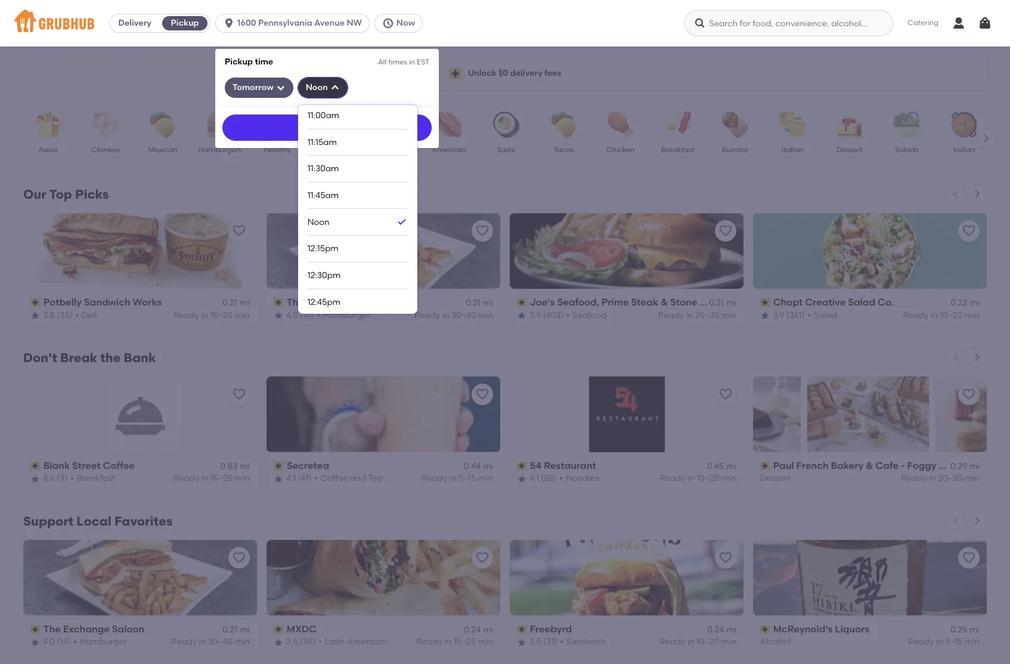 Task type: locate. For each thing, give the bounding box(es) containing it.
& left cafe
[[867, 460, 874, 471]]

0 horizontal spatial salad
[[815, 310, 838, 320]]

deli
[[82, 310, 97, 320]]

svg image
[[979, 16, 993, 30], [223, 17, 235, 29], [276, 83, 286, 92]]

0 horizontal spatial &
[[661, 297, 669, 308]]

1 horizontal spatial pickup
[[225, 57, 253, 67]]

1 vertical spatial sandwich
[[567, 637, 607, 647]]

1 horizontal spatial sandwich
[[567, 637, 607, 647]]

1 vertical spatial the exchange saloon
[[43, 623, 145, 635]]

3.9 (403)
[[530, 310, 564, 320]]

3.9 (361)
[[773, 310, 805, 320]]

0 vertical spatial ready in 5–15 min
[[422, 474, 494, 484]]

1 horizontal spatial the exchange saloon
[[287, 297, 388, 308]]

1 horizontal spatial 4.1
[[530, 474, 540, 484]]

2 0.24 from the left
[[708, 625, 725, 635]]

1 horizontal spatial coffee
[[321, 474, 348, 484]]

0 vertical spatial &
[[661, 297, 669, 308]]

0.22
[[952, 298, 968, 308]]

ready in 5–15 min down 0.25
[[909, 637, 980, 647]]

2 vertical spatial ready in 15–25 min
[[417, 637, 494, 647]]

dessert down the dessert image
[[837, 146, 863, 154]]

2 vertical spatial 10–20
[[697, 637, 720, 647]]

2 vertical spatial caret left icon image
[[952, 516, 961, 526]]

picks
[[75, 187, 109, 202]]

ready in 10–20 min for support local favorites
[[660, 637, 737, 647]]

1 4.1 from the left
[[286, 474, 296, 484]]

0 vertical spatial exchange
[[307, 297, 353, 308]]

0.24 mi for freebyrd
[[708, 625, 737, 635]]

5–15 down the 0.44
[[459, 474, 476, 484]]

4.1 (41)
[[286, 474, 312, 484]]

subscription pass image up "alcohol"
[[761, 625, 771, 634]]

2 caret left icon image from the top
[[952, 353, 961, 362]]

indian image
[[944, 112, 986, 138]]

0 horizontal spatial 30–40
[[208, 637, 233, 647]]

alcohol
[[761, 637, 791, 647]]

bottom
[[940, 460, 974, 471]]

caret right icon image for don't break the bank
[[973, 353, 983, 362]]

-
[[902, 460, 906, 471]]

mcreynold's
[[774, 623, 833, 635]]

0 vertical spatial caret left icon image
[[952, 189, 961, 199]]

exchange
[[307, 297, 353, 308], [63, 623, 110, 635]]

1 3.5 from the left
[[286, 637, 298, 647]]

• seafood
[[567, 310, 607, 320]]

1600 pennsylvania avenue nw
[[238, 18, 362, 28]]

save this restaurant image
[[232, 224, 246, 238], [476, 224, 490, 238], [963, 224, 977, 238], [232, 387, 246, 402], [476, 387, 490, 402], [719, 387, 733, 402], [963, 387, 977, 402], [232, 551, 246, 565], [476, 551, 490, 565], [719, 551, 733, 565], [963, 551, 977, 565]]

unlock $0 delivery fees
[[468, 68, 562, 78]]

0 horizontal spatial american
[[347, 637, 387, 647]]

(33)
[[57, 310, 72, 320]]

3.5 left (39)
[[286, 637, 298, 647]]

seafood
[[573, 310, 607, 320]]

0 vertical spatial (14)
[[300, 310, 314, 320]]

1 horizontal spatial 5–15
[[946, 637, 963, 647]]

subscription pass image
[[30, 299, 41, 307], [517, 299, 528, 307], [30, 462, 41, 470], [761, 625, 771, 634]]

1 horizontal spatial saloon
[[356, 297, 388, 308]]

chopt creative salad co.
[[774, 297, 895, 308]]

1 3.9 from the left
[[530, 310, 541, 320]]

potbelly
[[43, 297, 82, 308]]

1 vertical spatial coffee
[[321, 474, 348, 484]]

0 vertical spatial noon
[[306, 82, 328, 92]]

american down american image
[[432, 146, 466, 154]]

1 vertical spatial • hamburger
[[74, 637, 127, 647]]

1 vertical spatial 5–15
[[946, 637, 963, 647]]

mexican image
[[142, 112, 184, 138]]

5–15 down 0.25
[[946, 637, 963, 647]]

chinese image
[[85, 112, 127, 138]]

noon up the 12:15pm
[[308, 217, 330, 227]]

nw
[[347, 18, 362, 28]]

1 horizontal spatial 3.9
[[773, 310, 785, 320]]

1 caret left icon image from the top
[[952, 189, 961, 199]]

seafood,
[[558, 297, 600, 308]]

1 vertical spatial the
[[43, 623, 61, 635]]

1 vertical spatial ready in 15–25 min
[[174, 474, 250, 484]]

3.5 (31)
[[530, 637, 558, 647]]

0 horizontal spatial the
[[43, 623, 61, 635]]

3.9 down the joe's
[[530, 310, 541, 320]]

steak
[[632, 297, 659, 308]]

2 3.5 from the left
[[530, 637, 542, 647]]

1 horizontal spatial ready in 30–40 min
[[415, 310, 494, 320]]

ready in 5–15 min for secretea
[[422, 474, 494, 484]]

italian image
[[772, 112, 814, 138]]

coffee left 'and'
[[321, 474, 348, 484]]

sandwich for potbelly
[[84, 297, 131, 308]]

salad left co.
[[849, 297, 876, 308]]

ready in 5–15 min down the 0.44
[[422, 474, 494, 484]]

1 horizontal spatial 0.24 mi
[[708, 625, 737, 635]]

unlock
[[468, 68, 497, 78]]

1 horizontal spatial breakfast
[[662, 146, 695, 154]]

0.83 mi
[[221, 461, 250, 472]]

4.1 for secretea
[[286, 474, 296, 484]]

• latin american
[[319, 637, 387, 647]]

0 horizontal spatial ready in 5–15 min
[[422, 474, 494, 484]]

10–20 for support local favorites
[[697, 637, 720, 647]]

update button
[[223, 115, 432, 141]]

0 horizontal spatial pickup
[[171, 18, 199, 28]]

sandwich right (31)
[[567, 637, 607, 647]]

0 horizontal spatial 3.9
[[530, 310, 541, 320]]

0 horizontal spatial (14)
[[57, 637, 71, 647]]

0 horizontal spatial 0.24 mi
[[464, 625, 494, 635]]

1 horizontal spatial the
[[287, 297, 304, 308]]

0.21 mi
[[223, 298, 250, 308], [466, 298, 494, 308], [710, 298, 737, 308], [223, 625, 250, 635]]

caret left icon image for don't break the bank
[[952, 353, 961, 362]]

caret left icon image
[[952, 189, 961, 199], [952, 353, 961, 362], [952, 516, 961, 526]]

• hamburger
[[317, 310, 370, 320], [74, 637, 127, 647]]

hamburger
[[323, 310, 370, 320], [80, 637, 127, 647]]

3.9
[[530, 310, 541, 320], [773, 310, 785, 320]]

2 3.9 from the left
[[773, 310, 785, 320]]

0 horizontal spatial sandwich
[[84, 297, 131, 308]]

0 vertical spatial pickup
[[171, 18, 199, 28]]

0.24 for freebyrd
[[708, 625, 725, 635]]

and
[[350, 474, 366, 484]]

0.24 mi for mxdc
[[464, 625, 494, 635]]

3.5 (39)
[[286, 637, 316, 647]]

blank street coffee
[[43, 460, 135, 471]]

latin
[[325, 637, 345, 647]]

coffee
[[103, 460, 135, 471], [321, 474, 348, 484]]

breakfast image
[[658, 112, 699, 138]]

0 vertical spatial 4.0
[[286, 310, 298, 320]]

dessert down paul
[[761, 474, 791, 484]]

ready in 5–15 min for mcreynold's liquors
[[909, 637, 980, 647]]

pizza
[[326, 146, 344, 154]]

1 vertical spatial ready in 30–40 min
[[171, 637, 250, 647]]

1 horizontal spatial svg image
[[382, 17, 394, 29]]

1 horizontal spatial 3.5
[[530, 637, 542, 647]]

salad
[[849, 297, 876, 308], [815, 310, 838, 320]]

0 horizontal spatial 4.0 (14)
[[43, 637, 71, 647]]

(28)
[[542, 474, 557, 484]]

sandwich up deli
[[84, 297, 131, 308]]

1 horizontal spatial ready in 5–15 min
[[909, 637, 980, 647]]

ready in 5–15 min
[[422, 474, 494, 484], [909, 637, 980, 647]]

1 horizontal spatial 4.0
[[286, 310, 298, 320]]

ready in 10–20 min
[[904, 310, 980, 320], [660, 474, 737, 484], [660, 637, 737, 647]]

our top picks
[[23, 187, 109, 202]]

fast food image
[[371, 112, 413, 138]]

0 vertical spatial 15–25
[[211, 310, 233, 320]]

4.1
[[286, 474, 296, 484], [530, 474, 540, 484]]

1 vertical spatial caret left icon image
[[952, 353, 961, 362]]

0 vertical spatial hamburger
[[323, 310, 370, 320]]

0 vertical spatial saloon
[[356, 297, 388, 308]]

54 restaurant logo image
[[589, 376, 665, 452]]

0 horizontal spatial saloon
[[112, 623, 145, 635]]

pickup
[[171, 18, 199, 28], [225, 57, 253, 67]]

0 horizontal spatial breakfast
[[77, 474, 115, 484]]

caret left icon image down 20–30
[[952, 516, 961, 526]]

subscription pass image for blank street coffee
[[30, 462, 41, 470]]

blank
[[43, 460, 70, 471]]

0 horizontal spatial 0.24
[[464, 625, 481, 635]]

1 vertical spatial noon
[[308, 217, 330, 227]]

breakfast down breakfast image
[[662, 146, 695, 154]]

15–25 for our top picks
[[211, 310, 233, 320]]

0 horizontal spatial 3.5
[[286, 637, 298, 647]]

american right 'latin'
[[347, 637, 387, 647]]

0 vertical spatial coffee
[[103, 460, 135, 471]]

american image
[[428, 112, 470, 138]]

pickup inside button
[[171, 18, 199, 28]]

3.6 (3)
[[43, 474, 68, 484]]

tomorrow
[[233, 82, 274, 92]]

0 vertical spatial sandwich
[[84, 297, 131, 308]]

3.5 left (31)
[[530, 637, 542, 647]]

1600 pennsylvania avenue nw button
[[215, 14, 375, 33]]

mexican
[[148, 146, 178, 154]]

0 vertical spatial ready in 15–25 min
[[174, 310, 250, 320]]

0 vertical spatial salad
[[849, 297, 876, 308]]

3.9 down chopt
[[773, 310, 785, 320]]

caret right icon image
[[982, 134, 992, 143], [973, 189, 983, 199], [973, 353, 983, 362], [973, 516, 983, 526]]

0 vertical spatial the
[[287, 297, 304, 308]]

ready in 15–25 min for our top picks
[[174, 310, 250, 320]]

& right steak
[[661, 297, 669, 308]]

0 vertical spatial breakfast
[[662, 146, 695, 154]]

1 vertical spatial &
[[867, 460, 874, 471]]

don't break the bank
[[23, 350, 156, 365]]

0 vertical spatial 10–20
[[941, 310, 963, 320]]

1 0.24 from the left
[[464, 625, 481, 635]]

caret left icon image down 0.22
[[952, 353, 961, 362]]

the
[[100, 350, 121, 365]]

mi
[[240, 298, 250, 308], [483, 298, 494, 308], [727, 298, 737, 308], [970, 298, 980, 308], [240, 461, 250, 472], [483, 461, 494, 472], [727, 461, 737, 472], [970, 461, 980, 472], [240, 625, 250, 635], [483, 625, 494, 635], [727, 625, 737, 635], [970, 625, 980, 635]]

1 vertical spatial 4.0
[[43, 637, 55, 647]]

1 vertical spatial dessert
[[761, 474, 791, 484]]

noon up '11:00am'
[[306, 82, 328, 92]]

1 vertical spatial 15–25
[[211, 474, 233, 484]]

pickup left time
[[225, 57, 253, 67]]

3.8 (33)
[[43, 310, 72, 320]]

subscription pass image for mcreynold's liquors
[[761, 625, 771, 634]]

2 0.24 mi from the left
[[708, 625, 737, 635]]

(14)
[[300, 310, 314, 320], [57, 637, 71, 647]]

catering
[[908, 19, 939, 27]]

dessert image
[[830, 112, 871, 138]]

burritos image
[[715, 112, 757, 138]]

caret left icon image down indian
[[952, 189, 961, 199]]

salad down creative on the top right
[[815, 310, 838, 320]]

delivery
[[118, 18, 151, 28]]

subscription pass image left potbelly
[[30, 299, 41, 307]]

0 horizontal spatial exchange
[[63, 623, 110, 635]]

1 horizontal spatial 0.24
[[708, 625, 725, 635]]

star icon image
[[30, 311, 40, 320], [274, 311, 283, 320], [517, 311, 527, 320], [761, 311, 770, 320], [30, 474, 40, 484], [274, 474, 283, 484], [517, 474, 527, 484], [30, 638, 40, 647], [274, 638, 283, 647], [517, 638, 527, 647]]

1 0.24 mi from the left
[[464, 625, 494, 635]]

1 horizontal spatial hamburger
[[323, 310, 370, 320]]

0 vertical spatial 5–15
[[459, 474, 476, 484]]

ready in 10–20 min for don't break the bank
[[660, 474, 737, 484]]

1 vertical spatial breakfast
[[77, 474, 115, 484]]

1 vertical spatial american
[[347, 637, 387, 647]]

1 horizontal spatial &
[[867, 460, 874, 471]]

svg image
[[382, 17, 394, 29], [695, 17, 707, 29], [330, 83, 340, 92]]

sandwich for •
[[567, 637, 607, 647]]

0.24
[[464, 625, 481, 635], [708, 625, 725, 635]]

10–20
[[941, 310, 963, 320], [697, 474, 720, 484], [697, 637, 720, 647]]

mxdc
[[287, 623, 317, 635]]

breakfast down blank street coffee
[[77, 474, 115, 484]]

0 horizontal spatial ready in 30–40 min
[[171, 637, 250, 647]]

subscription pass image left blank
[[30, 462, 41, 470]]

update
[[314, 123, 341, 132]]

the exchange saloon
[[287, 297, 388, 308], [43, 623, 145, 635]]

0 horizontal spatial svg image
[[330, 83, 340, 92]]

times
[[389, 58, 408, 66]]

pizza image
[[314, 112, 356, 138]]

subscription pass image
[[274, 299, 284, 307], [761, 299, 771, 307], [274, 462, 284, 470], [517, 462, 528, 470], [761, 462, 771, 470], [30, 625, 41, 634], [274, 625, 284, 634], [517, 625, 528, 634]]

italian
[[782, 146, 804, 154]]

1 vertical spatial ready in 10–20 min
[[660, 474, 737, 484]]

hamburgers image
[[199, 112, 241, 138]]

1 vertical spatial salad
[[815, 310, 838, 320]]

svg image inside 1600 pennsylvania avenue nw button
[[223, 17, 235, 29]]

noon
[[306, 82, 328, 92], [308, 217, 330, 227]]

3.5
[[286, 637, 298, 647], [530, 637, 542, 647]]

• coffee and tea
[[315, 474, 383, 484]]

0.83
[[221, 461, 238, 472]]

1 horizontal spatial 30–40
[[452, 310, 476, 320]]

1 vertical spatial ready in 5–15 min
[[909, 637, 980, 647]]

3 caret left icon image from the top
[[952, 516, 961, 526]]

pickup right delivery button
[[171, 18, 199, 28]]

main navigation navigation
[[0, 0, 1011, 664]]

check icon image
[[396, 216, 408, 228]]

2 4.1 from the left
[[530, 474, 540, 484]]

caret left icon image for support local favorites
[[952, 516, 961, 526]]

20–30
[[939, 474, 963, 484]]

0 vertical spatial 4.0 (14)
[[286, 310, 314, 320]]

paul french bakery & cafe - foggy bottom
[[774, 460, 974, 471]]

5–15
[[459, 474, 476, 484], [946, 637, 963, 647]]

12:45pm
[[308, 297, 341, 307]]

catering button
[[900, 10, 948, 37]]

0 vertical spatial 30–40
[[452, 310, 476, 320]]

the
[[287, 297, 304, 308], [43, 623, 61, 635]]

coffee up • breakfast
[[103, 460, 135, 471]]

4.1 (28)
[[530, 474, 557, 484]]

1 horizontal spatial dessert
[[837, 146, 863, 154]]

4.1 left (41)
[[286, 474, 296, 484]]

4.1 down the 54
[[530, 474, 540, 484]]

0 horizontal spatial svg image
[[223, 17, 235, 29]]

0 horizontal spatial coffee
[[103, 460, 135, 471]]

subscription pass image left the joe's
[[517, 299, 528, 307]]



Task type: vqa. For each thing, say whether or not it's contained in the screenshot.


Task type: describe. For each thing, give the bounding box(es) containing it.
subscription pass image for joe's seafood, prime steak & stone crab
[[517, 299, 528, 307]]

paul
[[774, 460, 795, 471]]

• sandwich
[[560, 637, 607, 647]]

0 horizontal spatial the exchange saloon
[[43, 623, 145, 635]]

0.29
[[951, 461, 968, 472]]

fees
[[545, 68, 562, 78]]

chicken image
[[600, 112, 642, 138]]

chinese
[[92, 146, 120, 154]]

save this restaurant image
[[719, 224, 733, 238]]

secretea
[[287, 460, 329, 471]]

ready in 15–25 min for don't break the bank
[[174, 474, 250, 484]]

3.8
[[43, 310, 55, 320]]

subscription pass image for potbelly sandwich works
[[30, 299, 41, 307]]

prime
[[602, 297, 629, 308]]

1 vertical spatial 4.0 (14)
[[43, 637, 71, 647]]

0 vertical spatial • hamburger
[[317, 310, 370, 320]]

delivery button
[[110, 14, 160, 33]]

11:45am
[[308, 190, 339, 200]]

caret left icon image for our top picks
[[952, 189, 961, 199]]

crab
[[700, 297, 724, 308]]

15–25 for don't break the bank
[[211, 474, 233, 484]]

chopt
[[774, 297, 803, 308]]

hamburgers
[[198, 146, 242, 154]]

bakery
[[832, 460, 864, 471]]

0 vertical spatial dessert
[[837, 146, 863, 154]]

• deli
[[75, 310, 97, 320]]

1 vertical spatial exchange
[[63, 623, 110, 635]]

4.1 for 54 restaurant
[[530, 474, 540, 484]]

works
[[133, 297, 162, 308]]

• salad
[[808, 310, 838, 320]]

0.29 mi
[[951, 461, 980, 472]]

0 vertical spatial the exchange saloon
[[287, 297, 388, 308]]

asian
[[39, 146, 58, 154]]

caret right icon image for our top picks
[[973, 189, 983, 199]]

11:30am
[[308, 164, 339, 174]]

0.25
[[951, 625, 968, 635]]

5–15 for mcreynold's liquors
[[946, 637, 963, 647]]

asian image
[[27, 112, 69, 138]]

cafe
[[876, 460, 899, 471]]

our
[[23, 187, 46, 202]]

foggy
[[908, 460, 937, 471]]

10–20 for don't break the bank
[[697, 474, 720, 484]]

avenue
[[315, 18, 345, 28]]

pickup for pickup time
[[225, 57, 253, 67]]

bank
[[124, 350, 156, 365]]

joe's seafood, prime steak & stone crab
[[530, 297, 724, 308]]

1 vertical spatial 30–40
[[208, 637, 233, 647]]

support
[[23, 514, 74, 529]]

54
[[530, 460, 542, 471]]

tacos
[[554, 146, 574, 154]]

1 vertical spatial saloon
[[112, 623, 145, 635]]

0 vertical spatial ready in 30–40 min
[[415, 310, 494, 320]]

1 horizontal spatial 4.0 (14)
[[286, 310, 314, 320]]

blank street coffee logo image
[[102, 376, 178, 452]]

0 horizontal spatial • hamburger
[[74, 637, 127, 647]]

3.9 for chopt creative salad co.
[[773, 310, 785, 320]]

3.6
[[43, 474, 55, 484]]

3.9 for joe's seafood, prime steak & stone crab
[[530, 310, 541, 320]]

svg image inside now button
[[382, 17, 394, 29]]

0.24 for mxdc
[[464, 625, 481, 635]]

potbelly sandwich works
[[43, 297, 162, 308]]

(361)
[[787, 310, 805, 320]]

noodles
[[566, 474, 600, 484]]

• breakfast
[[71, 474, 115, 484]]

pennsylvania
[[258, 18, 313, 28]]

0.22 mi
[[952, 298, 980, 308]]

3.5 for mxdc
[[286, 637, 298, 647]]

(403)
[[543, 310, 564, 320]]

• noodles
[[560, 474, 600, 484]]

2 vertical spatial 15–25
[[454, 637, 476, 647]]

mcreynold's liquors
[[774, 623, 870, 635]]

2 horizontal spatial svg image
[[695, 17, 707, 29]]

sushi
[[498, 146, 516, 154]]

1 horizontal spatial salad
[[849, 297, 876, 308]]

salads
[[896, 146, 919, 154]]

pickup button
[[160, 14, 210, 33]]

noon option
[[308, 209, 408, 236]]

freebyrd
[[530, 623, 572, 635]]

noon inside option
[[308, 217, 330, 227]]

(3)
[[57, 474, 68, 484]]

0.25 mi
[[951, 625, 980, 635]]

ready in 20–30 min
[[902, 474, 980, 484]]

caret right icon image for support local favorites
[[973, 516, 983, 526]]

tacos image
[[543, 112, 585, 138]]

$0
[[499, 68, 509, 78]]

joe's
[[530, 297, 555, 308]]

in inside navigation
[[409, 58, 415, 66]]

0.45
[[708, 461, 725, 472]]

5–15 for secretea
[[459, 474, 476, 484]]

creative
[[806, 297, 846, 308]]

1 horizontal spatial svg image
[[276, 83, 286, 92]]

0 vertical spatial american
[[432, 146, 466, 154]]

healthy image
[[257, 112, 298, 138]]

0 horizontal spatial hamburger
[[80, 637, 127, 647]]

1 vertical spatial (14)
[[57, 637, 71, 647]]

all times in est
[[378, 58, 430, 66]]

co.
[[878, 297, 895, 308]]

3.5 for freebyrd
[[530, 637, 542, 647]]

french
[[797, 460, 829, 471]]

54 restaurant
[[530, 460, 597, 471]]

1 horizontal spatial (14)
[[300, 310, 314, 320]]

chicken
[[607, 146, 635, 154]]

salads image
[[887, 112, 929, 138]]

est
[[417, 58, 430, 66]]

2 horizontal spatial svg image
[[979, 16, 993, 30]]

0.45 mi
[[708, 461, 737, 472]]

burritos
[[723, 146, 749, 154]]

favorites
[[115, 514, 173, 529]]

0 vertical spatial ready in 10–20 min
[[904, 310, 980, 320]]

street
[[72, 460, 101, 471]]

time
[[255, 57, 273, 67]]

0 horizontal spatial 4.0
[[43, 637, 55, 647]]

delivery
[[511, 68, 543, 78]]

0 horizontal spatial dessert
[[761, 474, 791, 484]]

sushi image
[[486, 112, 528, 138]]

top
[[49, 187, 72, 202]]

grubhub plus flag logo image
[[449, 68, 463, 79]]

12:15pm
[[308, 244, 339, 254]]

pickup time
[[225, 57, 273, 67]]

don't
[[23, 350, 57, 365]]

pickup for pickup
[[171, 18, 199, 28]]

local
[[77, 514, 111, 529]]

25–35
[[696, 310, 720, 320]]

restaurant
[[544, 460, 597, 471]]

11:00am
[[308, 110, 340, 121]]

ready in 25–35 min
[[659, 310, 737, 320]]

indian
[[954, 146, 976, 154]]

(31)
[[544, 637, 558, 647]]



